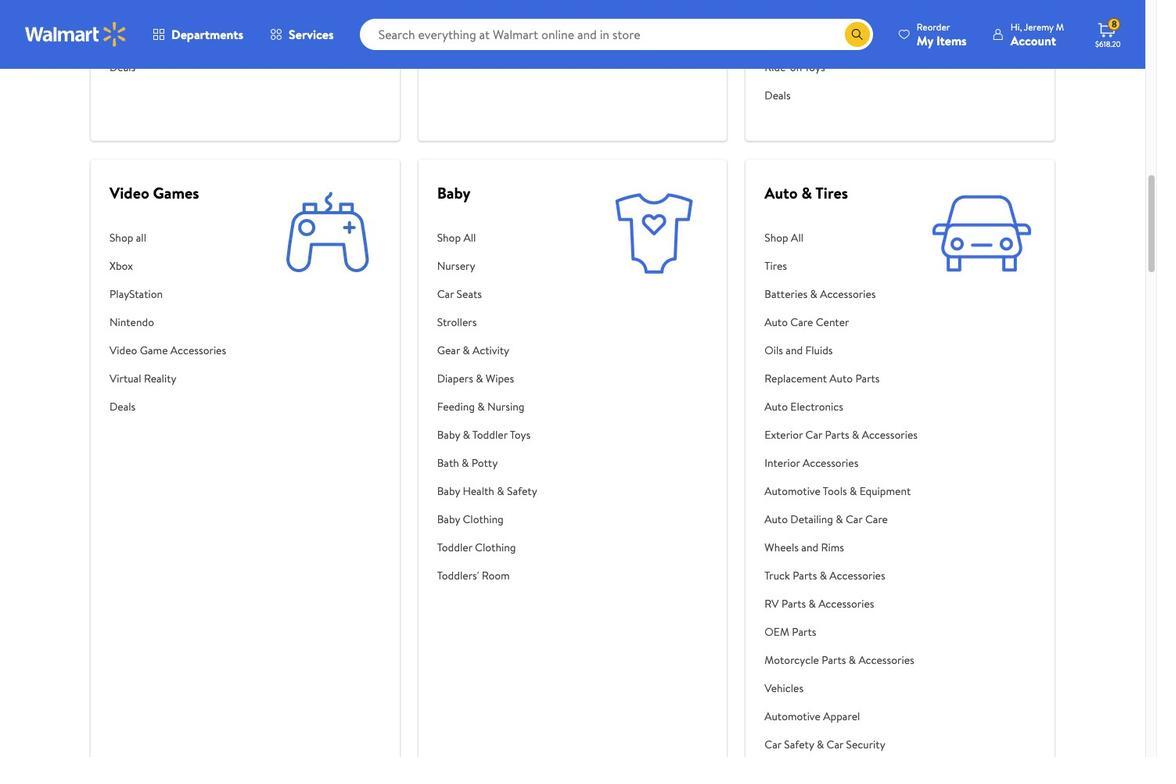 Task type: vqa. For each thing, say whether or not it's contained in the screenshot.
Automotive Apparel
yes



Task type: locate. For each thing, give the bounding box(es) containing it.
1 vertical spatial auto electronics
[[765, 399, 844, 415]]

parts for motorcycle parts & accessories
[[822, 653, 846, 668]]

car
[[437, 286, 454, 302], [806, 427, 823, 443], [846, 512, 863, 528], [765, 737, 782, 753], [827, 737, 844, 753]]

toddlers' room
[[437, 568, 510, 584]]

1 horizontal spatial all
[[791, 230, 804, 246]]

video for video game accessories link in the left of the page
[[110, 343, 137, 358]]

safety right health
[[507, 484, 537, 499]]

batteries
[[765, 286, 808, 302]]

video left departments dropdown button
[[110, 31, 137, 47]]

1 vertical spatial clothing
[[475, 540, 516, 556]]

0 vertical spatial bath
[[437, 2, 459, 17]]

1 horizontal spatial shop all link
[[765, 224, 918, 252]]

2 vertical spatial toys
[[510, 427, 531, 443]]

replacement
[[765, 371, 827, 387]]

1 vertical spatial video games link
[[110, 182, 199, 204]]

outdoor
[[765, 3, 806, 19]]

accessories down truck parts & accessories link
[[819, 596, 875, 612]]

shop all link up batteries & accessories link
[[765, 224, 918, 252]]

outdoor toys
[[765, 3, 829, 19]]

deals down virtual
[[110, 399, 136, 415]]

shop all for baby
[[437, 230, 476, 246]]

auto & tires link
[[765, 182, 848, 204]]

0 horizontal spatial shop all
[[437, 230, 476, 246]]

accessories inside 'link'
[[803, 456, 859, 471]]

1 shop from the left
[[110, 230, 133, 246]]

baby left health
[[437, 484, 460, 499]]

and for wheels
[[802, 540, 819, 556]]

toddler clothing link
[[437, 534, 537, 562]]

accessories up tools
[[803, 456, 859, 471]]

bath & potty link
[[437, 449, 537, 477]]

shop inside shop all link
[[110, 230, 133, 246]]

and left rims
[[802, 540, 819, 556]]

oils and fluids link
[[765, 337, 918, 365]]

automotive for automotive apparel
[[765, 709, 821, 725]]

jeremy
[[1024, 20, 1054, 33]]

electronics down replacement auto parts
[[791, 399, 844, 415]]

oils
[[765, 343, 784, 358]]

toys right the outdoor
[[808, 3, 829, 19]]

shop
[[110, 230, 133, 246], [437, 230, 461, 246], [765, 230, 789, 246]]

bath
[[437, 2, 459, 17], [437, 456, 459, 471]]

motorcycle parts & accessories link
[[765, 647, 918, 675]]

care up oils and fluids
[[791, 315, 814, 330]]

0 vertical spatial video games link
[[110, 25, 261, 53]]

parts right the oem
[[792, 625, 817, 640]]

items
[[937, 32, 967, 49]]

baby up toddler clothing
[[437, 512, 460, 528]]

0 vertical spatial clothing
[[463, 512, 504, 528]]

auto electronics up departments on the top
[[110, 3, 188, 19]]

1 vertical spatial electronics
[[791, 399, 844, 415]]

0 horizontal spatial auto electronics link
[[110, 0, 261, 25]]

tires
[[816, 182, 848, 204], [765, 258, 787, 274]]

shop all
[[437, 230, 476, 246], [765, 230, 804, 246]]

1 vertical spatial tires
[[765, 258, 787, 274]]

parts up vehicles link
[[822, 653, 846, 668]]

0 horizontal spatial tires
[[765, 258, 787, 274]]

3 baby from the top
[[437, 484, 460, 499]]

1 baby from the top
[[437, 182, 471, 204]]

gear & activity
[[437, 343, 510, 358]]

video up virtual
[[110, 343, 137, 358]]

parts for rv parts & accessories
[[782, 596, 806, 612]]

auto electronics down replacement
[[765, 399, 844, 415]]

feeding
[[437, 399, 475, 415]]

0 horizontal spatial safety
[[507, 484, 537, 499]]

on
[[790, 59, 803, 75]]

2 baby from the top
[[437, 427, 460, 443]]

shop for baby
[[437, 230, 461, 246]]

baby inside "link"
[[437, 484, 460, 499]]

deals link
[[437, 23, 599, 52], [110, 53, 261, 81], [765, 81, 867, 110], [110, 393, 226, 421]]

car safety & car security link
[[765, 731, 918, 758]]

video for 2nd video games link from the top
[[110, 182, 149, 204]]

diapers
[[437, 371, 473, 387]]

$618.20
[[1096, 38, 1121, 49]]

rv
[[765, 596, 779, 612]]

baby for baby & toddler toys
[[437, 427, 460, 443]]

accessories up vehicles link
[[859, 653, 915, 668]]

0 horizontal spatial electronics
[[135, 3, 188, 19]]

virtual reality
[[110, 371, 176, 387]]

shop all up nursery
[[437, 230, 476, 246]]

car left seats
[[437, 286, 454, 302]]

2 bath from the top
[[437, 456, 459, 471]]

1 shop all link from the left
[[437, 224, 537, 252]]

baby link
[[437, 182, 471, 204]]

tires up tires "link"
[[816, 182, 848, 204]]

0 horizontal spatial all
[[464, 230, 476, 246]]

auto electronics
[[110, 3, 188, 19], [765, 399, 844, 415]]

video for first video games link from the top of the page
[[110, 31, 137, 47]]

and
[[786, 343, 803, 358], [802, 540, 819, 556]]

2 horizontal spatial shop
[[765, 230, 789, 246]]

deals down "bath" link
[[437, 30, 463, 45]]

services
[[289, 26, 334, 43]]

toddler down feeding & nursing link
[[473, 427, 508, 443]]

toddler up toddlers'
[[437, 540, 473, 556]]

0 vertical spatial electronics
[[135, 3, 188, 19]]

shop all down the auto & tires
[[765, 230, 804, 246]]

&
[[802, 182, 813, 204], [811, 286, 818, 302], [463, 343, 470, 358], [476, 371, 483, 387], [478, 399, 485, 415], [463, 427, 470, 443], [852, 427, 860, 443], [462, 456, 469, 471], [497, 484, 505, 499], [850, 484, 857, 499], [836, 512, 843, 528], [820, 568, 827, 584], [809, 596, 816, 612], [849, 653, 856, 668], [817, 737, 824, 753]]

games
[[140, 31, 172, 47], [153, 182, 199, 204]]

auto electronics link up departments on the top
[[110, 0, 261, 25]]

1 bath from the top
[[437, 2, 459, 17]]

baby for baby clothing
[[437, 512, 460, 528]]

accessories up interior accessories 'link'
[[862, 427, 918, 443]]

parts
[[856, 371, 880, 387], [825, 427, 850, 443], [793, 568, 817, 584], [782, 596, 806, 612], [792, 625, 817, 640], [822, 653, 846, 668]]

shop up nursery
[[437, 230, 461, 246]]

toddlers'
[[437, 568, 479, 584]]

1 vertical spatial bath
[[437, 456, 459, 471]]

0 horizontal spatial care
[[791, 315, 814, 330]]

and inside wheels and rims link
[[802, 540, 819, 556]]

accessories down tires "link"
[[820, 286, 876, 302]]

electronics
[[135, 3, 188, 19], [791, 399, 844, 415]]

0 vertical spatial auto electronics link
[[110, 0, 261, 25]]

2 shop from the left
[[437, 230, 461, 246]]

automotive down interior
[[765, 484, 821, 499]]

0 vertical spatial video games
[[110, 31, 172, 47]]

strollers
[[437, 315, 477, 330]]

auto detailing & car care link
[[765, 506, 918, 534]]

baby up nursery
[[437, 182, 471, 204]]

2 shop all link from the left
[[765, 224, 918, 252]]

video games link
[[110, 25, 261, 53], [110, 182, 199, 204]]

1 vertical spatial safety
[[784, 737, 815, 753]]

1 all from the left
[[464, 230, 476, 246]]

baby for baby
[[437, 182, 471, 204]]

1 vertical spatial auto electronics link
[[765, 393, 918, 421]]

car up wheels and rims link
[[846, 512, 863, 528]]

1 automotive from the top
[[765, 484, 821, 499]]

baby down feeding
[[437, 427, 460, 443]]

walmart image
[[25, 22, 127, 47]]

bath for bath
[[437, 2, 459, 17]]

safety inside "link"
[[507, 484, 537, 499]]

0 horizontal spatial auto electronics
[[110, 3, 188, 19]]

1 vertical spatial games
[[153, 182, 199, 204]]

baby health & safety
[[437, 484, 537, 499]]

baby clothing link
[[437, 506, 537, 534]]

tires inside tires "link"
[[765, 258, 787, 274]]

tires up batteries on the right top
[[765, 258, 787, 274]]

video games
[[110, 31, 172, 47], [110, 182, 199, 204]]

reorder
[[917, 20, 950, 33]]

automotive
[[765, 484, 821, 499], [765, 709, 821, 725]]

accessories down nintendo "link"
[[171, 343, 226, 358]]

shop all link up nursery
[[437, 224, 537, 252]]

3 video from the top
[[110, 343, 137, 358]]

auto electronics link up exterior car parts & accessories
[[765, 393, 918, 421]]

Search search field
[[360, 19, 873, 50]]

nintendo link
[[110, 308, 226, 337]]

nursing
[[488, 399, 525, 415]]

1 vertical spatial video games
[[110, 182, 199, 204]]

all
[[136, 230, 146, 246]]

2 shop all from the left
[[765, 230, 804, 246]]

playstation link
[[110, 280, 226, 308]]

parts right rv
[[782, 596, 806, 612]]

video up shop all
[[110, 182, 149, 204]]

1 horizontal spatial care
[[866, 512, 888, 528]]

all for baby
[[464, 230, 476, 246]]

1 shop all from the left
[[437, 230, 476, 246]]

safety down automotive apparel
[[784, 737, 815, 753]]

1 horizontal spatial safety
[[784, 737, 815, 753]]

auto
[[110, 3, 133, 19], [765, 182, 798, 204], [765, 315, 788, 330], [830, 371, 853, 387], [765, 399, 788, 415], [765, 512, 788, 528]]

automotive tools & equipment link
[[765, 477, 918, 506]]

truck
[[765, 568, 790, 584]]

0 vertical spatial and
[[786, 343, 803, 358]]

2 automotive from the top
[[765, 709, 821, 725]]

2 all from the left
[[791, 230, 804, 246]]

0 horizontal spatial shop all link
[[437, 224, 537, 252]]

0 vertical spatial tires
[[816, 182, 848, 204]]

center
[[816, 315, 850, 330]]

1 vertical spatial video
[[110, 182, 149, 204]]

1 horizontal spatial shop
[[437, 230, 461, 246]]

8 $618.20
[[1096, 17, 1121, 49]]

ride-on toys link
[[765, 53, 867, 81]]

feeding & nursing link
[[437, 393, 537, 421]]

8
[[1112, 17, 1118, 31]]

1 vertical spatial automotive
[[765, 709, 821, 725]]

1 vertical spatial toys
[[805, 59, 825, 75]]

automotive down vehicles
[[765, 709, 821, 725]]

auto electronics link
[[110, 0, 261, 25], [765, 393, 918, 421]]

all up nursery
[[464, 230, 476, 246]]

shop all link
[[437, 224, 537, 252], [765, 224, 918, 252]]

care
[[791, 315, 814, 330], [866, 512, 888, 528]]

and for oils
[[786, 343, 803, 358]]

baby clothing
[[437, 512, 504, 528]]

1 video from the top
[[110, 31, 137, 47]]

0 vertical spatial care
[[791, 315, 814, 330]]

tools
[[823, 484, 847, 499]]

1 vertical spatial and
[[802, 540, 819, 556]]

exterior car parts & accessories
[[765, 427, 918, 443]]

0 vertical spatial video
[[110, 31, 137, 47]]

batteries & accessories
[[765, 286, 876, 302]]

2 vertical spatial video
[[110, 343, 137, 358]]

1 horizontal spatial tires
[[816, 182, 848, 204]]

wheels
[[765, 540, 799, 556]]

and right oils
[[786, 343, 803, 358]]

safety
[[507, 484, 537, 499], [784, 737, 815, 753]]

toys down nursing
[[510, 427, 531, 443]]

3 shop from the left
[[765, 230, 789, 246]]

shop left "all"
[[110, 230, 133, 246]]

0 vertical spatial safety
[[507, 484, 537, 499]]

baby & toddler toys link
[[437, 421, 537, 449]]

all for auto & tires
[[791, 230, 804, 246]]

and inside oils and fluids link
[[786, 343, 803, 358]]

all down the auto & tires
[[791, 230, 804, 246]]

0 vertical spatial toddler
[[473, 427, 508, 443]]

1 horizontal spatial shop all
[[765, 230, 804, 246]]

clothing
[[463, 512, 504, 528], [475, 540, 516, 556]]

motorcycle
[[765, 653, 819, 668]]

0 horizontal spatial shop
[[110, 230, 133, 246]]

2 video from the top
[[110, 182, 149, 204]]

electronics up departments on the top
[[135, 3, 188, 19]]

care down equipment
[[866, 512, 888, 528]]

toddler
[[473, 427, 508, 443], [437, 540, 473, 556]]

clothing up room
[[475, 540, 516, 556]]

toys
[[808, 3, 829, 19], [805, 59, 825, 75], [510, 427, 531, 443]]

shop down the auto & tires
[[765, 230, 789, 246]]

parts right 'truck'
[[793, 568, 817, 584]]

clothing down 'baby health & safety' "link"
[[463, 512, 504, 528]]

potty
[[472, 456, 498, 471]]

car seats
[[437, 286, 482, 302]]

strollers link
[[437, 308, 537, 337]]

0 vertical spatial automotive
[[765, 484, 821, 499]]

toys right on
[[805, 59, 825, 75]]

4 baby from the top
[[437, 512, 460, 528]]



Task type: describe. For each thing, give the bounding box(es) containing it.
car up 'interior accessories'
[[806, 427, 823, 443]]

automotive for automotive tools & equipment
[[765, 484, 821, 499]]

rv parts & accessories link
[[765, 590, 918, 618]]

accessories up rv parts & accessories link
[[830, 568, 886, 584]]

1 horizontal spatial electronics
[[791, 399, 844, 415]]

services button
[[257, 16, 347, 53]]

parts for truck parts & accessories
[[793, 568, 817, 584]]

1 horizontal spatial auto electronics
[[765, 399, 844, 415]]

shop all for auto & tires
[[765, 230, 804, 246]]

rv parts & accessories
[[765, 596, 875, 612]]

parts up interior accessories 'link'
[[825, 427, 850, 443]]

gear & activity link
[[437, 337, 537, 365]]

automotive apparel
[[765, 709, 861, 725]]

vehicles link
[[765, 675, 918, 703]]

bath link
[[437, 0, 599, 23]]

video game accessories
[[110, 343, 226, 358]]

toys inside "link"
[[805, 59, 825, 75]]

baby health & safety link
[[437, 477, 537, 506]]

game
[[140, 343, 168, 358]]

departments button
[[139, 16, 257, 53]]

clothing for toddler clothing
[[475, 540, 516, 556]]

nursery
[[437, 258, 475, 274]]

seats
[[457, 286, 482, 302]]

batteries & accessories link
[[765, 280, 918, 308]]

hi,
[[1011, 20, 1023, 33]]

parts down oils and fluids link
[[856, 371, 880, 387]]

wheels and rims
[[765, 540, 845, 556]]

car safety & car security
[[765, 737, 886, 753]]

playstation
[[110, 286, 163, 302]]

car down automotive apparel
[[765, 737, 782, 753]]

hi, jeremy m account
[[1011, 20, 1065, 49]]

auto detailing & car care
[[765, 512, 888, 528]]

car seats link
[[437, 280, 537, 308]]

exterior car parts & accessories link
[[765, 421, 918, 449]]

toddler clothing
[[437, 540, 516, 556]]

ride-
[[765, 59, 790, 75]]

oils and fluids
[[765, 343, 833, 358]]

my
[[917, 32, 934, 49]]

exterior
[[765, 427, 803, 443]]

0 vertical spatial auto electronics
[[110, 3, 188, 19]]

room
[[482, 568, 510, 584]]

1 vertical spatial toddler
[[437, 540, 473, 556]]

replacement auto parts link
[[765, 365, 918, 393]]

shop all link for auto & tires
[[765, 224, 918, 252]]

auto care center link
[[765, 308, 918, 337]]

tires link
[[765, 252, 918, 280]]

2 video games link from the top
[[110, 182, 199, 204]]

1 horizontal spatial auto electronics link
[[765, 393, 918, 421]]

shop for auto & tires
[[765, 230, 789, 246]]

oem parts link
[[765, 618, 918, 647]]

wipes
[[486, 371, 514, 387]]

1 video games from the top
[[110, 31, 172, 47]]

nintendo
[[110, 315, 154, 330]]

replacement auto parts
[[765, 371, 880, 387]]

activity
[[473, 343, 510, 358]]

gear
[[437, 343, 460, 358]]

clothing for baby clothing
[[463, 512, 504, 528]]

parts for oem parts
[[792, 625, 817, 640]]

ride-on toys
[[765, 59, 825, 75]]

car down automotive apparel link
[[827, 737, 844, 753]]

xbox link
[[110, 252, 226, 280]]

auto care center
[[765, 315, 850, 330]]

detailing
[[791, 512, 834, 528]]

xbox
[[110, 258, 133, 274]]

& inside "link"
[[497, 484, 505, 499]]

search icon image
[[852, 28, 864, 41]]

bath for bath & potty
[[437, 456, 459, 471]]

nursery link
[[437, 252, 537, 280]]

wheels and rims link
[[765, 534, 918, 562]]

interior accessories
[[765, 456, 859, 471]]

outdoor toys link
[[765, 0, 867, 25]]

interior
[[765, 456, 800, 471]]

1 video games link from the top
[[110, 25, 261, 53]]

baby for baby health & safety
[[437, 484, 460, 499]]

shop for video games
[[110, 230, 133, 246]]

virtual reality link
[[110, 365, 226, 393]]

reorder my items
[[917, 20, 967, 49]]

0 vertical spatial toys
[[808, 3, 829, 19]]

diapers & wipes link
[[437, 365, 537, 393]]

1 vertical spatial care
[[866, 512, 888, 528]]

motorcycle parts & accessories
[[765, 653, 915, 668]]

shop all link for baby
[[437, 224, 537, 252]]

auto & tires
[[765, 182, 848, 204]]

automotive apparel link
[[765, 703, 918, 731]]

truck parts & accessories
[[765, 568, 886, 584]]

interior accessories link
[[765, 449, 918, 477]]

deals down "walmart" image
[[110, 59, 136, 75]]

fluids
[[806, 343, 833, 358]]

equipment
[[860, 484, 911, 499]]

m
[[1056, 20, 1065, 33]]

deals down ride-
[[765, 88, 791, 103]]

rims
[[821, 540, 845, 556]]

Walmart Site-Wide search field
[[360, 19, 873, 50]]

account
[[1011, 32, 1057, 49]]

reality
[[144, 371, 176, 387]]

truck parts & accessories link
[[765, 562, 918, 590]]

diapers & wipes
[[437, 371, 514, 387]]

security
[[847, 737, 886, 753]]

apparel
[[824, 709, 861, 725]]

video game accessories link
[[110, 337, 226, 365]]

vehicles
[[765, 681, 804, 697]]

virtual
[[110, 371, 141, 387]]

0 vertical spatial games
[[140, 31, 172, 47]]

shop all
[[110, 230, 146, 246]]

2 video games from the top
[[110, 182, 199, 204]]



